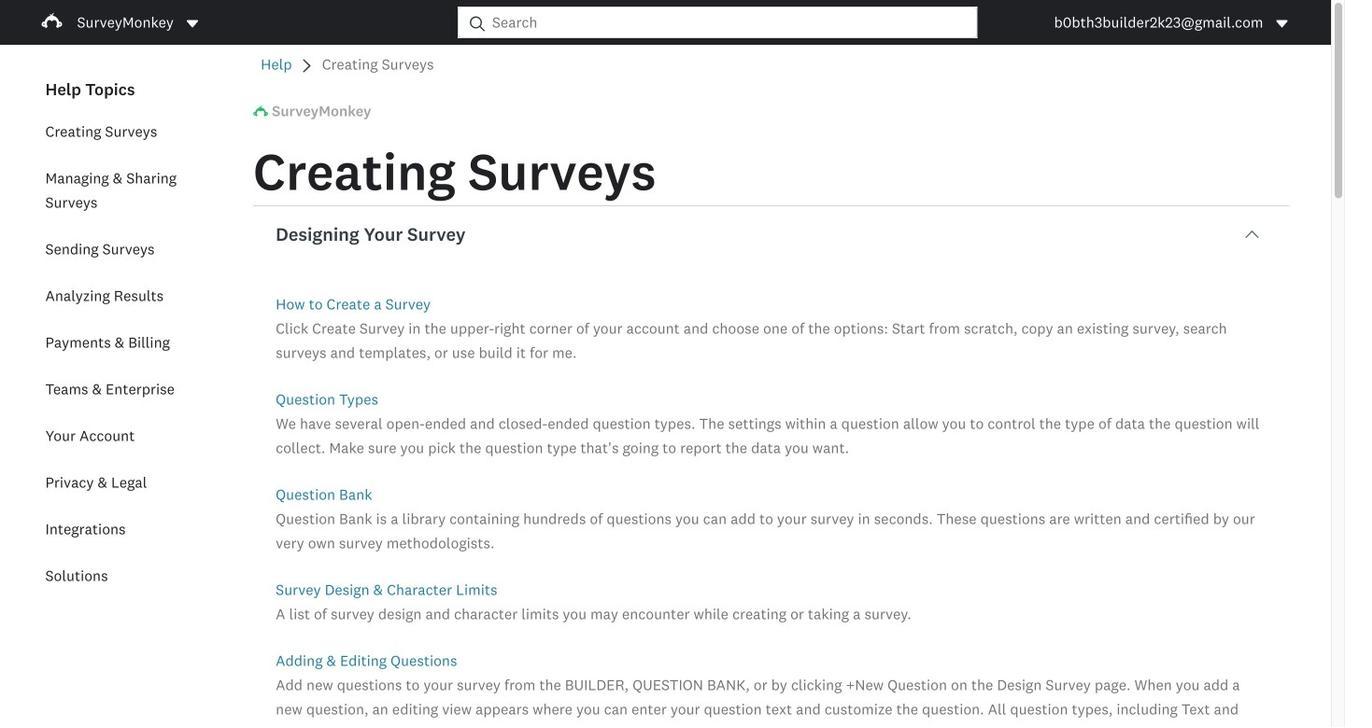 Task type: locate. For each thing, give the bounding box(es) containing it.
open image
[[187, 20, 198, 28]]

open image
[[185, 16, 200, 31], [1275, 16, 1289, 31], [1276, 20, 1288, 28]]

chevron up image
[[1246, 231, 1259, 238]]



Task type: describe. For each thing, give the bounding box(es) containing it.
search image
[[470, 16, 485, 31]]

chevron up image
[[1245, 227, 1260, 242]]

Search text field
[[485, 7, 977, 37]]

search image
[[470, 16, 485, 31]]



